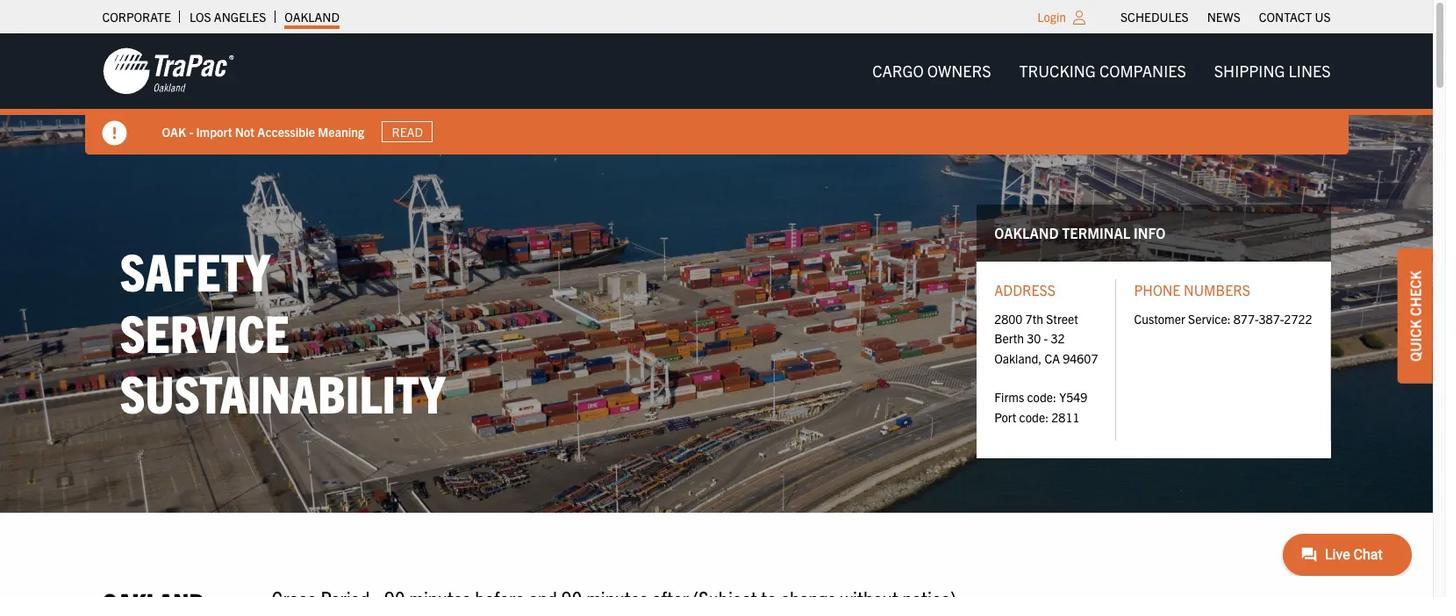 Task type: vqa. For each thing, say whether or not it's contained in the screenshot.
Service:
yes



Task type: locate. For each thing, give the bounding box(es) containing it.
not
[[235, 123, 255, 139]]

oakland terminal info
[[995, 224, 1166, 241]]

phone numbers
[[1135, 281, 1251, 299]]

contact us link
[[1260, 4, 1331, 29]]

2722
[[1285, 311, 1313, 326]]

angeles
[[214, 9, 266, 25]]

code:
[[1028, 389, 1057, 405], [1020, 409, 1049, 425]]

- inside 2800 7th street berth 30 - 32 oakland, ca 94607
[[1044, 330, 1049, 346]]

0 vertical spatial oakland
[[285, 9, 340, 25]]

- right the oak in the top left of the page
[[189, 123, 193, 139]]

0 vertical spatial menu bar
[[1112, 4, 1341, 29]]

trucking
[[1020, 61, 1096, 81]]

owners
[[928, 61, 992, 81]]

menu bar
[[1112, 4, 1341, 29], [859, 53, 1346, 89]]

oakland right "angeles"
[[285, 9, 340, 25]]

1 vertical spatial code:
[[1020, 409, 1049, 425]]

login link
[[1038, 9, 1067, 25]]

news link
[[1208, 4, 1241, 29]]

numbers
[[1184, 281, 1251, 299]]

service
[[120, 299, 290, 363]]

y549
[[1060, 389, 1088, 405]]

2800 7th street berth 30 - 32 oakland, ca 94607
[[995, 311, 1099, 366]]

safety
[[120, 238, 270, 302]]

0 horizontal spatial oakland
[[285, 9, 340, 25]]

trucking companies link
[[1006, 53, 1201, 89]]

los angeles
[[190, 9, 266, 25]]

terminal
[[1063, 224, 1131, 241]]

ca
[[1045, 350, 1061, 366]]

shipping
[[1215, 61, 1286, 81]]

banner containing cargo owners
[[0, 33, 1447, 155]]

1 horizontal spatial -
[[1044, 330, 1049, 346]]

login
[[1038, 9, 1067, 25]]

oakland
[[285, 9, 340, 25], [995, 224, 1059, 241]]

menu bar up shipping
[[1112, 4, 1341, 29]]

firms
[[995, 389, 1025, 405]]

schedules link
[[1121, 4, 1189, 29]]

oakland link
[[285, 4, 340, 29]]

387-
[[1260, 311, 1285, 326]]

1 vertical spatial oakland
[[995, 224, 1059, 241]]

2800
[[995, 311, 1023, 326]]

read link
[[382, 121, 433, 142]]

1 vertical spatial -
[[1044, 330, 1049, 346]]

customer service: 877-387-2722
[[1135, 311, 1313, 326]]

quick
[[1407, 319, 1425, 362]]

-
[[189, 123, 193, 139], [1044, 330, 1049, 346]]

banner
[[0, 33, 1447, 155]]

corporate
[[102, 9, 171, 25]]

quick check link
[[1399, 249, 1434, 384]]

read
[[392, 124, 423, 140]]

code: right port
[[1020, 409, 1049, 425]]

oakland for oakland
[[285, 9, 340, 25]]

phone
[[1135, 281, 1181, 299]]

code: up 2811 at the right of page
[[1028, 389, 1057, 405]]

menu bar down light icon
[[859, 53, 1346, 89]]

0 vertical spatial -
[[189, 123, 193, 139]]

safety service sustainability
[[120, 238, 445, 424]]

oakland up address
[[995, 224, 1059, 241]]

news
[[1208, 9, 1241, 25]]

los
[[190, 9, 211, 25]]

1 vertical spatial menu bar
[[859, 53, 1346, 89]]

oakland for oakland terminal info
[[995, 224, 1059, 241]]

1 horizontal spatial oakland
[[995, 224, 1059, 241]]

los angeles link
[[190, 4, 266, 29]]

2811
[[1052, 409, 1080, 425]]

- right 30
[[1044, 330, 1049, 346]]



Task type: describe. For each thing, give the bounding box(es) containing it.
oak - import not accessible meaning
[[162, 123, 364, 139]]

meaning
[[318, 123, 364, 139]]

menu bar containing cargo owners
[[859, 53, 1346, 89]]

shipping lines
[[1215, 61, 1331, 81]]

schedules
[[1121, 9, 1189, 25]]

berth
[[995, 330, 1025, 346]]

oak
[[162, 123, 186, 139]]

import
[[196, 123, 232, 139]]

info
[[1134, 224, 1166, 241]]

cargo owners
[[873, 61, 992, 81]]

trucking companies
[[1020, 61, 1187, 81]]

port
[[995, 409, 1017, 425]]

light image
[[1074, 11, 1086, 25]]

sustainability
[[120, 360, 445, 424]]

oakland,
[[995, 350, 1042, 366]]

companies
[[1100, 61, 1187, 81]]

oakland image
[[102, 47, 234, 96]]

street
[[1047, 311, 1079, 326]]

menu bar containing schedules
[[1112, 4, 1341, 29]]

firms code:  y549 port code:  2811
[[995, 389, 1088, 425]]

94607
[[1063, 350, 1099, 366]]

contact
[[1260, 9, 1313, 25]]

shipping lines link
[[1201, 53, 1346, 89]]

0 vertical spatial code:
[[1028, 389, 1057, 405]]

us
[[1316, 9, 1331, 25]]

32
[[1051, 330, 1065, 346]]

cargo
[[873, 61, 924, 81]]

customer
[[1135, 311, 1186, 326]]

cargo owners link
[[859, 53, 1006, 89]]

quick check
[[1407, 271, 1425, 362]]

solid image
[[102, 121, 127, 146]]

30
[[1028, 330, 1042, 346]]

check
[[1407, 271, 1425, 316]]

lines
[[1289, 61, 1331, 81]]

contact us
[[1260, 9, 1331, 25]]

877-
[[1234, 311, 1260, 326]]

0 horizontal spatial -
[[189, 123, 193, 139]]

accessible
[[258, 123, 315, 139]]

corporate link
[[102, 4, 171, 29]]

service:
[[1189, 311, 1231, 326]]

7th
[[1026, 311, 1044, 326]]

address
[[995, 281, 1056, 299]]



